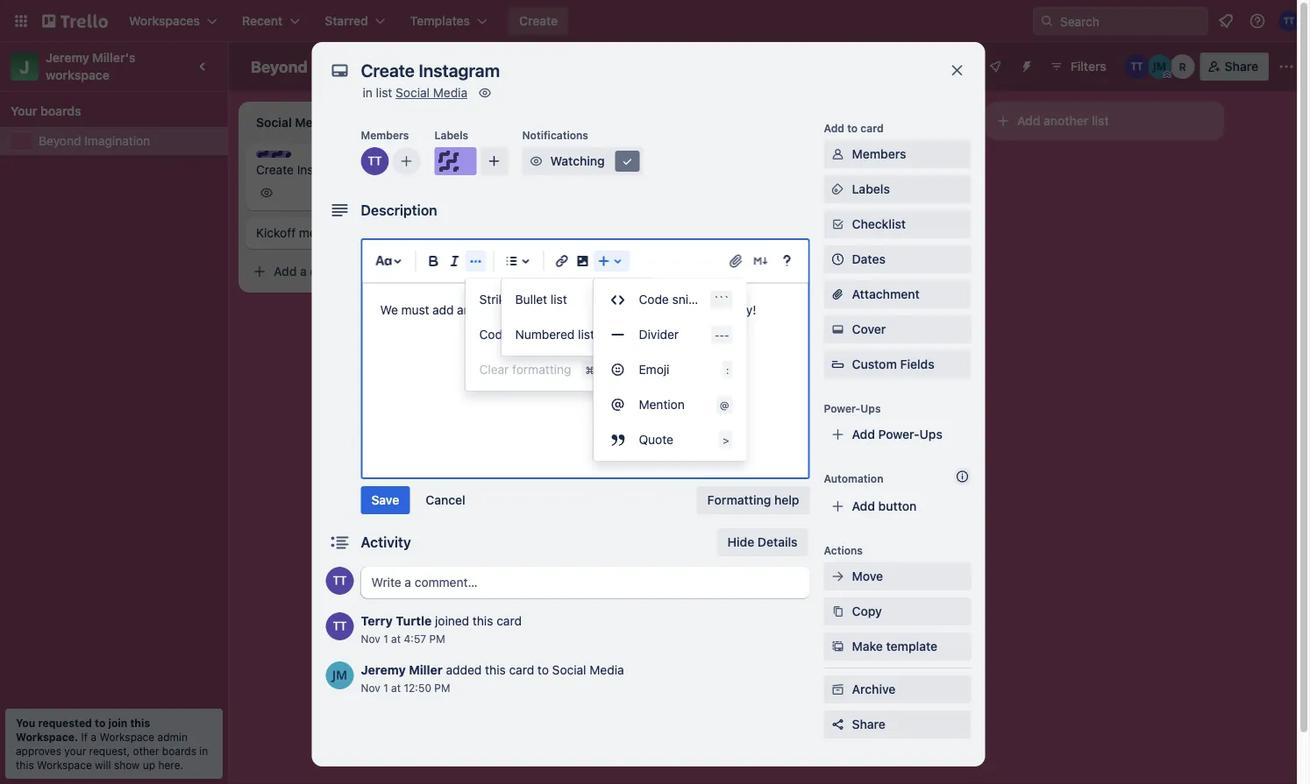 Task type: describe. For each thing, give the bounding box(es) containing it.
workspace.
[[16, 731, 78, 744]]

Write a comment text field
[[361, 567, 810, 599]]

sm image right watching
[[619, 153, 636, 170]]

card down add to card
[[808, 159, 834, 174]]

⌘⇧m
[[569, 329, 598, 341]]

create for create
[[519, 14, 558, 28]]

attachment
[[852, 287, 920, 302]]

0 horizontal spatial boards
[[40, 104, 81, 118]]

beyond imagination link
[[39, 132, 217, 150]]

1 horizontal spatial in
[[363, 85, 373, 100]]

card inside jeremy miller added this card to social media nov 1 at 12:50 pm
[[509, 663, 534, 678]]

labels link
[[824, 175, 971, 203]]

emoji image
[[607, 360, 628, 381]]

⌘⇧s
[[572, 294, 598, 306]]

create for create instagram
[[256, 163, 294, 177]]

thoughts
[[523, 152, 571, 164]]

add another list button
[[986, 102, 1224, 140]]

add power-ups
[[852, 427, 943, 442]]

create button
[[509, 7, 568, 35]]

help
[[774, 493, 799, 508]]

request,
[[89, 745, 130, 758]]

menu inside editor toolbar toolbar
[[593, 282, 747, 458]]

cancel button
[[415, 487, 476, 515]]

card down "meeting"
[[310, 264, 336, 279]]

at inside jeremy miller added this card to social media nov 1 at 12:50 pm
[[391, 682, 401, 694]]

quote
[[639, 433, 673, 447]]

archive link
[[824, 676, 971, 704]]

make template
[[852, 640, 937, 654]]

checklist
[[852, 217, 906, 231]]

1 horizontal spatial share button
[[1200, 53, 1269, 81]]

kickoff meeting link
[[256, 224, 459, 242]]

added
[[446, 663, 482, 678]]

card up members link
[[861, 122, 884, 134]]

1 horizontal spatial terry turtle (terryturtle) image
[[442, 182, 463, 203]]

pm inside jeremy miller added this card to social media nov 1 at 12:50 pm
[[434, 682, 450, 694]]

social inside jeremy miller added this card to social media nov 1 at 12:50 pm
[[552, 663, 586, 678]]

italic ⌘i image
[[444, 251, 465, 272]]

0 horizontal spatial beyond imagination
[[39, 134, 150, 148]]

copy link
[[824, 598, 971, 626]]

list for in list social media
[[376, 85, 392, 100]]

beyond inside text field
[[251, 57, 307, 76]]

r button
[[1170, 54, 1195, 79]]

star or unstar board image
[[419, 60, 434, 74]]

members link
[[824, 140, 971, 168]]

labels inside "link"
[[852, 182, 890, 196]]

our
[[641, 303, 660, 317]]

list for bullet list
[[551, 292, 567, 307]]

we
[[380, 303, 398, 317]]

at inside terry turtle joined this card nov 1 at 4:57 pm
[[391, 633, 401, 645]]

sm image for watching
[[527, 153, 545, 170]]

strikethrough
[[479, 292, 556, 307]]

template
[[886, 640, 937, 654]]

nov 1 at 4:57 pm link
[[361, 633, 445, 645]]

watching button
[[522, 147, 643, 175]]

1 vertical spatial add a card
[[274, 264, 336, 279]]

create from template… image
[[947, 160, 961, 174]]

actions
[[824, 545, 863, 557]]

add to card
[[824, 122, 884, 134]]

add power-ups link
[[824, 421, 971, 449]]

pm inside terry turtle joined this card nov 1 at 4:57 pm
[[429, 633, 445, 645]]

---
[[715, 329, 729, 341]]

share for rightmost share button
[[1225, 59, 1258, 74]]

media inside jeremy miller added this card to social media nov 1 at 12:50 pm
[[590, 663, 624, 678]]

show
[[114, 759, 140, 772]]

formatting help link
[[697, 487, 810, 515]]

group containing strikethrough
[[465, 282, 615, 388]]

watching
[[550, 154, 605, 168]]

:
[[726, 364, 729, 376]]

0 horizontal spatial terry turtle (terryturtle) image
[[361, 147, 389, 175]]

4:57
[[404, 633, 426, 645]]

numbered
[[515, 328, 575, 342]]

meeting
[[299, 226, 345, 240]]

0 horizontal spatial social
[[396, 85, 430, 100]]

archive
[[852, 683, 896, 697]]

1 vertical spatial beyond
[[39, 134, 81, 148]]

move link
[[824, 563, 971, 591]]

board
[[505, 59, 540, 74]]

move
[[852, 570, 883, 584]]

jeremy miller added this card to social media nov 1 at 12:50 pm
[[361, 663, 624, 694]]

formatting
[[707, 493, 771, 508]]

quote image
[[607, 430, 628, 451]]

emoji
[[639, 363, 669, 377]]

custom fields button
[[824, 356, 971, 374]]

group containing bullet list
[[501, 282, 655, 352]]

fields
[[900, 357, 934, 372]]

you
[[16, 717, 35, 730]]

1 vertical spatial workspace
[[37, 759, 92, 772]]

nov inside jeremy miller added this card to social media nov 1 at 12:50 pm
[[361, 682, 380, 694]]

lists image
[[501, 251, 522, 272]]

workspace visible image
[[451, 60, 465, 74]]

clear formatting
[[479, 363, 571, 377]]

add members to card image
[[399, 153, 413, 170]]

add
[[432, 303, 454, 317]]

will
[[95, 759, 111, 772]]

1 inside terry turtle joined this card nov 1 at 4:57 pm
[[383, 633, 388, 645]]

r
[[1179, 61, 1186, 73]]

up
[[143, 759, 155, 772]]

0 notifications image
[[1215, 11, 1236, 32]]

card inside terry turtle joined this card nov 1 at 4:57 pm
[[496, 614, 522, 629]]

workspace
[[46, 68, 110, 82]]

snippet
[[672, 292, 714, 307]]

add button
[[852, 499, 917, 514]]

sm image for checklist
[[829, 216, 847, 233]]

more formatting image
[[465, 251, 486, 272]]

1 vertical spatial power-
[[878, 427, 919, 442]]

create from template… image
[[449, 265, 463, 279]]

hide
[[727, 535, 754, 550]]

automation image
[[1013, 53, 1037, 77]]

Board name text field
[[242, 53, 409, 81]]

editor toolbar toolbar
[[370, 247, 801, 461]]

0 vertical spatial sm image
[[476, 84, 494, 102]]

bold ⌘b image
[[423, 251, 444, 272]]

0 vertical spatial media
[[433, 85, 467, 100]]

approves
[[16, 745, 61, 758]]

2 - from the left
[[719, 329, 724, 341]]

back to home image
[[42, 7, 108, 35]]

thinking
[[505, 163, 554, 177]]

miller
[[409, 663, 443, 678]]

⌘⇧8
[[611, 294, 637, 306]]

rubyanndersson (rubyanndersson) image
[[1170, 54, 1195, 79]]

formatting help
[[707, 493, 799, 508]]

0 horizontal spatial members
[[361, 129, 409, 141]]

code for code snippet ```
[[639, 292, 669, 307]]

bullet list
[[515, 292, 567, 307]]

cover link
[[824, 316, 971, 344]]

code snippet ```
[[639, 292, 729, 307]]

notifications
[[522, 129, 588, 141]]

jeremy for jeremy miller added this card to social media nov 1 at 12:50 pm
[[361, 663, 406, 678]]

show menu image
[[1278, 58, 1295, 75]]

1 horizontal spatial jeremy miller (jeremymiller198) image
[[1148, 54, 1172, 79]]

⌘⇧7
[[612, 329, 637, 341]]

joined
[[435, 614, 469, 629]]

color: bold red, title: "thoughts" element
[[505, 151, 571, 164]]

sm image for make template
[[829, 638, 847, 656]]



Task type: locate. For each thing, give the bounding box(es) containing it.
sm image for members
[[829, 146, 847, 163]]

create
[[519, 14, 558, 28], [256, 163, 294, 177]]

custom
[[852, 357, 897, 372]]

image image
[[572, 251, 593, 272]]

imagination
[[311, 57, 400, 76], [84, 134, 150, 148]]

add a card down add to card
[[772, 159, 834, 174]]

1 left 12:50
[[383, 682, 388, 694]]

power- down 'power-ups'
[[878, 427, 919, 442]]

workspace
[[99, 731, 154, 744], [37, 759, 92, 772]]

1 vertical spatial terry turtle (terryturtle) image
[[442, 182, 463, 203]]

0 vertical spatial create
[[519, 14, 558, 28]]

0 horizontal spatial share button
[[824, 711, 971, 739]]

0 vertical spatial a
[[798, 159, 805, 174]]

jeremy miller (jeremymiller198) image left r
[[1148, 54, 1172, 79]]

1 vertical spatial share
[[852, 718, 885, 732]]

1 horizontal spatial beyond
[[251, 57, 307, 76]]

1 horizontal spatial power-
[[878, 427, 919, 442]]

this right joined
[[473, 614, 493, 629]]

to left "join"
[[95, 717, 106, 730]]

add a card button for create from template… image at the top of page
[[246, 258, 442, 286]]

nov
[[361, 633, 380, 645], [361, 682, 380, 694]]

this inside if a workspace admin approves your request, other boards in this workspace will show up here.
[[16, 759, 34, 772]]

1 1 from the top
[[383, 633, 388, 645]]

create up board
[[519, 14, 558, 28]]

0 horizontal spatial share
[[852, 718, 885, 732]]

this right added
[[485, 663, 506, 678]]

attach and insert link image
[[727, 253, 745, 270]]

0 horizontal spatial labels
[[434, 129, 468, 141]]

members down add to card
[[852, 147, 906, 161]]

your boards with 1 items element
[[11, 101, 209, 122]]

sm image left make
[[829, 638, 847, 656]]

1 vertical spatial imagination
[[84, 134, 150, 148]]

labels up checklist
[[852, 182, 890, 196]]

create inside "link"
[[256, 163, 294, 177]]

jeremy up workspace
[[46, 50, 89, 65]]

0 vertical spatial ups
[[860, 402, 881, 415]]

members up add members to card image
[[361, 129, 409, 141]]

this right "join"
[[130, 717, 150, 730]]

1 vertical spatial another
[[457, 303, 500, 317]]

share button down 0 notifications "image"
[[1200, 53, 1269, 81]]

social media link
[[396, 85, 467, 100]]

sm image
[[527, 153, 545, 170], [619, 153, 636, 170], [829, 181, 847, 198], [829, 216, 847, 233], [829, 321, 847, 338], [829, 568, 847, 586], [829, 603, 847, 621], [829, 681, 847, 699]]

add a card button
[[744, 153, 940, 181], [246, 258, 442, 286]]

thinking link
[[505, 161, 708, 179]]

power-
[[824, 402, 860, 415], [878, 427, 919, 442]]

0 vertical spatial in
[[363, 85, 373, 100]]

1 vertical spatial code
[[479, 328, 509, 342]]

miller's
[[92, 50, 136, 65]]

list down main content area, start typing to enter text. text box
[[578, 328, 594, 342]]

group
[[465, 282, 615, 388], [501, 282, 655, 352]]

code right ⌘⇧8
[[639, 292, 669, 307]]

jeremy miller's workspace
[[46, 50, 139, 82]]

sm image down add to card
[[829, 181, 847, 198]]

workspace down your
[[37, 759, 92, 772]]

0 vertical spatial members
[[361, 129, 409, 141]]

1 vertical spatial ups
[[919, 427, 943, 442]]

sm image down notifications
[[527, 153, 545, 170]]

sm image inside labels "link"
[[829, 181, 847, 198]]

increase
[[591, 303, 638, 317]]

1 vertical spatial pm
[[434, 682, 450, 694]]

0 vertical spatial imagination
[[311, 57, 400, 76]]

labels
[[434, 129, 468, 141], [852, 182, 890, 196]]

1 at from the top
[[391, 633, 401, 645]]

divider image
[[607, 324, 628, 345]]

1 vertical spatial add a card button
[[246, 258, 442, 286]]

1 horizontal spatial code
[[639, 292, 669, 307]]

12:50
[[404, 682, 431, 694]]

0 horizontal spatial in
[[199, 745, 208, 758]]

in
[[363, 85, 373, 100], [199, 745, 208, 758]]

0 vertical spatial boards
[[40, 104, 81, 118]]

open information menu image
[[1249, 12, 1266, 30]]

in inside if a workspace admin approves your request, other boards in this workspace will show up here.
[[199, 745, 208, 758]]

sm image for cover
[[829, 321, 847, 338]]

jeremy for jeremy miller's workspace
[[46, 50, 89, 65]]

sm image inside cover link
[[829, 321, 847, 338]]

0 horizontal spatial ups
[[860, 402, 881, 415]]

you requested to join this workspace.
[[16, 717, 150, 744]]

0 horizontal spatial add a card
[[274, 264, 336, 279]]

2 group from the left
[[501, 282, 655, 352]]

another inside main content area, start typing to enter text. text box
[[457, 303, 500, 317]]

0 vertical spatial at
[[391, 633, 401, 645]]

3 - from the left
[[724, 329, 729, 341]]

labels up color: purple, title: none icon at the top left
[[434, 129, 468, 141]]

dates
[[852, 252, 886, 267]]

0 vertical spatial add a card button
[[744, 153, 940, 181]]

requested
[[38, 717, 92, 730]]

share down the archive
[[852, 718, 885, 732]]

pm right 4:57
[[429, 633, 445, 645]]

sm image inside members link
[[829, 146, 847, 163]]

2 nov from the top
[[361, 682, 380, 694]]

formatting
[[512, 363, 571, 377]]

terry turtle (terryturtle) image
[[361, 147, 389, 175], [442, 182, 463, 203]]

list left social media link
[[376, 85, 392, 100]]

imagination up in list social media
[[311, 57, 400, 76]]

menu containing code snippet
[[593, 282, 747, 458]]

ups down fields
[[919, 427, 943, 442]]

instagram
[[297, 163, 353, 177]]

filters
[[1070, 59, 1106, 74]]

0 horizontal spatial jeremy
[[46, 50, 89, 65]]

add a card button down add to card
[[744, 153, 940, 181]]

to inside you requested to join this workspace.
[[95, 717, 106, 730]]

1 vertical spatial media
[[590, 663, 624, 678]]

1 horizontal spatial add a card button
[[744, 153, 940, 181]]

another inside button
[[1044, 114, 1088, 128]]

jeremy inside jeremy miller's workspace
[[46, 50, 89, 65]]

sm image left copy
[[829, 603, 847, 621]]

list left ⌘⇧s
[[551, 292, 567, 307]]

1 horizontal spatial add a card
[[772, 159, 834, 174]]

0 vertical spatial code
[[639, 292, 669, 307]]

0 horizontal spatial jeremy miller (jeremymiller198) image
[[326, 662, 354, 690]]

to right added
[[537, 663, 549, 678]]

2 vertical spatial a
[[91, 731, 96, 744]]

1 inside jeremy miller added this card to social media nov 1 at 12:50 pm
[[383, 682, 388, 694]]

1 vertical spatial at
[[391, 682, 401, 694]]

save button
[[361, 487, 410, 515]]

1 horizontal spatial labels
[[852, 182, 890, 196]]

1 vertical spatial members
[[852, 147, 906, 161]]

0 horizontal spatial imagination
[[84, 134, 150, 148]]

automation
[[824, 473, 883, 485]]

copy
[[852, 605, 882, 619]]

boards inside if a workspace admin approves your request, other boards in this workspace will show up here.
[[162, 745, 196, 758]]

thoughts thinking
[[505, 152, 571, 177]]

nov left 12:50
[[361, 682, 380, 694]]

in right other
[[199, 745, 208, 758]]

share button
[[1200, 53, 1269, 81], [824, 711, 971, 739]]

cover
[[852, 322, 886, 337]]

text styles image
[[373, 251, 394, 272]]

jeremy miller (jeremymiller198) image left nov 1 at 12:50 pm link
[[326, 662, 354, 690]]

jeremy miller (jeremymiller198) image
[[1148, 54, 1172, 79], [326, 662, 354, 690]]

link image
[[551, 251, 572, 272]]

add a card down kickoff meeting
[[274, 264, 336, 279]]

1 horizontal spatial another
[[1044, 114, 1088, 128]]

power-ups
[[824, 402, 881, 415]]

clear
[[479, 363, 509, 377]]

share for left share button
[[852, 718, 885, 732]]

mention image
[[607, 395, 628, 416]]

code for code
[[479, 328, 509, 342]]

custom fields
[[852, 357, 934, 372]]

open help dialog image
[[776, 251, 797, 272]]

other
[[133, 745, 159, 758]]

here.
[[158, 759, 183, 772]]

list down filters
[[1092, 114, 1109, 128]]

share
[[1225, 59, 1258, 74], [852, 718, 885, 732]]

1 horizontal spatial workspace
[[99, 731, 154, 744]]

boards right your on the left top of the page
[[40, 104, 81, 118]]

another right add
[[457, 303, 500, 317]]

None text field
[[352, 54, 931, 86]]

beyond imagination
[[251, 57, 400, 76], [39, 134, 150, 148]]

1 vertical spatial in
[[199, 745, 208, 758]]

terry turtle (terryturtle) image
[[1278, 11, 1299, 32], [1125, 54, 1149, 79], [326, 567, 354, 595], [326, 613, 354, 641]]

your
[[11, 104, 37, 118]]

mention
[[639, 398, 685, 412]]

this inside you requested to join this workspace.
[[130, 717, 150, 730]]

button
[[878, 499, 917, 514]]

your
[[64, 745, 86, 758]]

imagination down the your boards with 1 items element
[[84, 134, 150, 148]]

youth
[[663, 303, 695, 317]]

to inside text box
[[576, 303, 588, 317]]

power ups image
[[988, 60, 1002, 74]]

sm image for labels
[[829, 181, 847, 198]]

1 horizontal spatial media
[[590, 663, 624, 678]]

0 vertical spatial power-
[[824, 402, 860, 415]]

menu
[[593, 282, 747, 458]]

list for numbered list
[[578, 328, 594, 342]]

1 vertical spatial boards
[[162, 745, 196, 758]]

at left 12:50
[[391, 682, 401, 694]]

create instagram link
[[256, 161, 459, 179]]

1 nov from the top
[[361, 633, 380, 645]]

add inside button
[[1017, 114, 1040, 128]]

0 horizontal spatial add a card button
[[246, 258, 442, 286]]

this inside jeremy miller added this card to social media nov 1 at 12:50 pm
[[485, 663, 506, 678]]

create down color: purple, title: none image
[[256, 163, 294, 177]]

code snippet image
[[607, 289, 628, 310]]

1 vertical spatial 1
[[383, 682, 388, 694]]

primary element
[[0, 0, 1310, 42]]

card right added
[[509, 663, 534, 678]]

terry turtle (terryturtle) image down color: purple, title: none icon at the top left
[[442, 182, 463, 203]]

0 horizontal spatial another
[[457, 303, 500, 317]]

dates button
[[824, 246, 971, 274]]

1 - from the left
[[715, 329, 719, 341]]

code inside menu
[[639, 292, 669, 307]]

turtle
[[396, 614, 432, 629]]

1 vertical spatial social
[[552, 663, 586, 678]]

1 group from the left
[[465, 282, 615, 388]]

card right joined
[[496, 614, 522, 629]]

members
[[361, 129, 409, 141], [852, 147, 906, 161]]

```
[[714, 294, 729, 306]]

1 horizontal spatial boards
[[162, 745, 196, 758]]

boards
[[40, 104, 81, 118], [162, 745, 196, 758]]

bullet
[[515, 292, 547, 307]]

a inside if a workspace admin approves your request, other boards in this workspace will show up here.
[[91, 731, 96, 744]]

0 vertical spatial workspace
[[99, 731, 154, 744]]

media
[[433, 85, 467, 100], [590, 663, 624, 678]]

0 horizontal spatial code
[[479, 328, 509, 342]]

1 horizontal spatial share
[[1225, 59, 1258, 74]]

terry turtle (terryturtle) image left add members to card image
[[361, 147, 389, 175]]

1 vertical spatial nov
[[361, 682, 380, 694]]

list inside button
[[1092, 114, 1109, 128]]

1 horizontal spatial members
[[852, 147, 906, 161]]

sm image left the archive
[[829, 681, 847, 699]]

>
[[723, 434, 729, 446]]

sm image inside move link
[[829, 568, 847, 586]]

0 vertical spatial share
[[1225, 59, 1258, 74]]

1 horizontal spatial imagination
[[311, 57, 400, 76]]

terry
[[361, 614, 393, 629]]

0 vertical spatial add a card
[[772, 159, 834, 174]]

view markdown image
[[752, 253, 769, 270]]

1 vertical spatial jeremy miller (jeremymiller198) image
[[326, 662, 354, 690]]

divider
[[639, 328, 679, 342]]

Main content area, start typing to enter text. text field
[[380, 300, 790, 321]]

0 vertical spatial pm
[[429, 633, 445, 645]]

0 vertical spatial beyond
[[251, 57, 307, 76]]

a
[[798, 159, 805, 174], [300, 264, 307, 279], [91, 731, 96, 744]]

beyond imagination inside text field
[[251, 57, 400, 76]]

imagination inside text field
[[311, 57, 400, 76]]

this down approves
[[16, 759, 34, 772]]

0 horizontal spatial create
[[256, 163, 294, 177]]

to up ⌘⇧m
[[576, 303, 588, 317]]

boards down admin
[[162, 745, 196, 758]]

0 vertical spatial share button
[[1200, 53, 1269, 81]]

credibility!
[[698, 303, 756, 317]]

to inside jeremy miller added this card to social media nov 1 at 12:50 pm
[[537, 663, 549, 678]]

to up members link
[[847, 122, 858, 134]]

2 vertical spatial sm image
[[829, 638, 847, 656]]

social
[[396, 85, 430, 100], [552, 663, 586, 678]]

sm image for archive
[[829, 681, 847, 699]]

cancel
[[426, 493, 465, 508]]

add a card button for create from template… icon on the top
[[744, 153, 940, 181]]

jeremy inside jeremy miller added this card to social media nov 1 at 12:50 pm
[[361, 663, 406, 678]]

1 horizontal spatial create
[[519, 14, 558, 28]]

0 vertical spatial terry turtle (terryturtle) image
[[361, 147, 389, 175]]

search image
[[1040, 14, 1054, 28]]

at left 4:57
[[391, 633, 401, 645]]

1 horizontal spatial jeremy
[[361, 663, 406, 678]]

sm image down board link
[[476, 84, 494, 102]]

1 horizontal spatial ups
[[919, 427, 943, 442]]

sm image for move
[[829, 568, 847, 586]]

0 vertical spatial jeremy
[[46, 50, 89, 65]]

add a card button down kickoff meeting link
[[246, 258, 442, 286]]

1 down terry
[[383, 633, 388, 645]]

Search field
[[1054, 8, 1207, 34]]

1 vertical spatial jeremy
[[361, 663, 406, 678]]

sm image
[[476, 84, 494, 102], [829, 146, 847, 163], [829, 638, 847, 656]]

sm image left cover
[[829, 321, 847, 338]]

create inside button
[[519, 14, 558, 28]]

@
[[720, 399, 729, 411]]

0 horizontal spatial media
[[433, 85, 467, 100]]

2 1 from the top
[[383, 682, 388, 694]]

sm image inside archive 'link'
[[829, 681, 847, 699]]

nov down terry
[[361, 633, 380, 645]]

sm image inside "checklist" link
[[829, 216, 847, 233]]

attachment button
[[824, 281, 971, 309]]

power- down 'custom' at the right top
[[824, 402, 860, 415]]

2 at from the top
[[391, 682, 401, 694]]

to
[[847, 122, 858, 134], [576, 303, 588, 317], [537, 663, 549, 678], [95, 717, 106, 730]]

0 vertical spatial 1
[[383, 633, 388, 645]]

0 horizontal spatial workspace
[[37, 759, 92, 772]]

add
[[1017, 114, 1040, 128], [824, 122, 844, 134], [772, 159, 795, 174], [274, 264, 297, 279], [852, 427, 875, 442], [852, 499, 875, 514]]

pm down miller
[[434, 682, 450, 694]]

1 vertical spatial beyond imagination
[[39, 134, 150, 148]]

sm image down add to card
[[829, 146, 847, 163]]

media
[[539, 303, 573, 317]]

sm image inside copy link
[[829, 603, 847, 621]]

add another list
[[1017, 114, 1109, 128]]

sm image inside 'make template' link
[[829, 638, 847, 656]]

social
[[503, 303, 536, 317]]

jeremy
[[46, 50, 89, 65], [361, 663, 406, 678]]

if
[[81, 731, 88, 744]]

code up clear
[[479, 328, 509, 342]]

0 horizontal spatial a
[[91, 731, 96, 744]]

share left show menu image
[[1225, 59, 1258, 74]]

this inside terry turtle joined this card nov 1 at 4:57 pm
[[473, 614, 493, 629]]

terry turtle (terryturtle) image inside primary element
[[1278, 11, 1299, 32]]

sm image left checklist
[[829, 216, 847, 233]]

0 vertical spatial beyond imagination
[[251, 57, 400, 76]]

jeremy up nov 1 at 12:50 pm link
[[361, 663, 406, 678]]

create instagram
[[256, 163, 353, 177]]

sm image for copy
[[829, 603, 847, 621]]

1 horizontal spatial a
[[300, 264, 307, 279]]

0 horizontal spatial power-
[[824, 402, 860, 415]]

1 vertical spatial sm image
[[829, 146, 847, 163]]

0 horizontal spatial beyond
[[39, 134, 81, 148]]

0 vertical spatial social
[[396, 85, 430, 100]]

color: purple, title: none image
[[256, 151, 291, 158]]

2 horizontal spatial a
[[798, 159, 805, 174]]

checklist link
[[824, 210, 971, 239]]

in down 'beyond imagination' text field
[[363, 85, 373, 100]]

0 vertical spatial jeremy miller (jeremymiller198) image
[[1148, 54, 1172, 79]]

1 vertical spatial labels
[[852, 182, 890, 196]]

0 vertical spatial labels
[[434, 129, 468, 141]]

another down filters button
[[1044, 114, 1088, 128]]

1 vertical spatial share button
[[824, 711, 971, 739]]

in list social media
[[363, 85, 467, 100]]

ups up add power-ups
[[860, 402, 881, 415]]

color: purple, title: none image
[[434, 147, 477, 175]]

nov inside terry turtle joined this card nov 1 at 4:57 pm
[[361, 633, 380, 645]]

workspace down "join"
[[99, 731, 154, 744]]

must
[[401, 303, 429, 317]]

details
[[758, 535, 797, 550]]

1 horizontal spatial social
[[552, 663, 586, 678]]

join
[[108, 717, 127, 730]]

j
[[20, 56, 30, 77]]

1 vertical spatial create
[[256, 163, 294, 177]]

description
[[361, 202, 437, 219]]

share button down archive 'link'
[[824, 711, 971, 739]]

1 horizontal spatial beyond imagination
[[251, 57, 400, 76]]

hide details
[[727, 535, 797, 550]]

sm image down "actions"
[[829, 568, 847, 586]]



Task type: vqa. For each thing, say whether or not it's contained in the screenshot.
analytics & reporting at the top left of page
no



